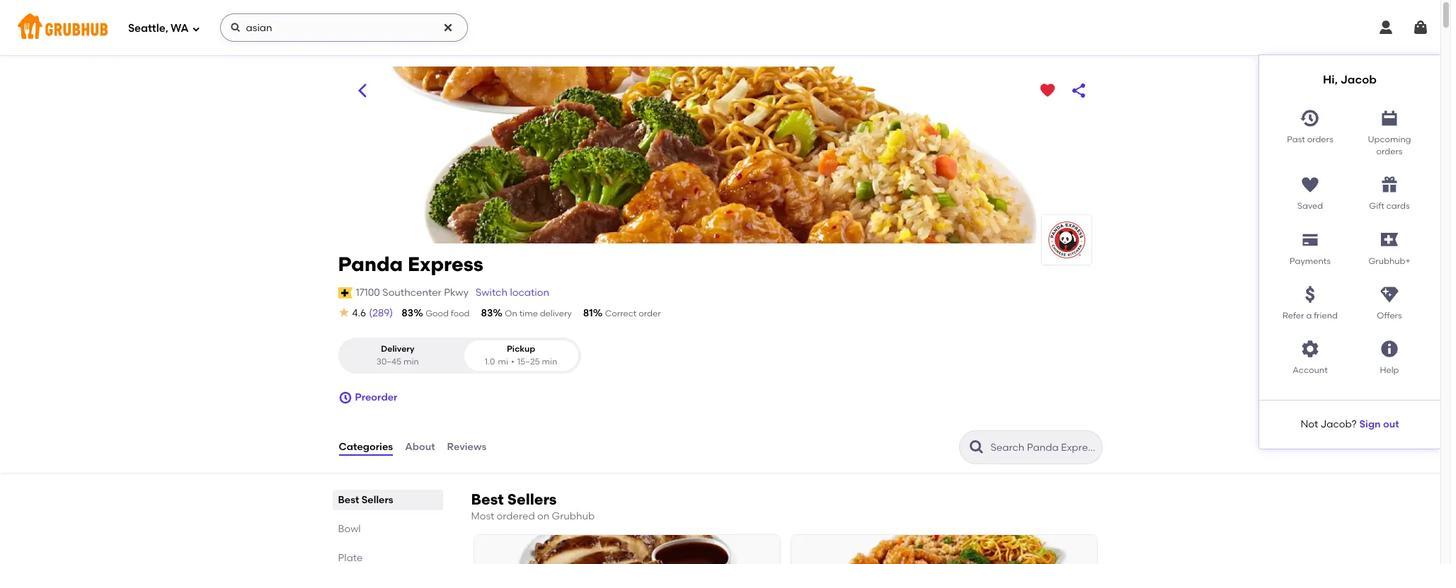 Task type: describe. For each thing, give the bounding box(es) containing it.
correct order
[[605, 309, 661, 319]]

offers
[[1377, 311, 1402, 321]]

friend
[[1314, 311, 1338, 321]]

svg image inside saved link
[[1300, 175, 1320, 195]]

best sellers most ordered on grubhub
[[471, 491, 595, 522]]

a
[[1306, 311, 1312, 321]]

express
[[408, 252, 483, 276]]

mi
[[498, 357, 508, 366]]

help
[[1380, 366, 1399, 376]]

17100 southcenter pkwy
[[356, 286, 469, 299]]

upcoming orders link
[[1350, 102, 1429, 158]]

svg image right wa
[[230, 22, 241, 33]]

15–25
[[517, 357, 540, 366]]

past orders
[[1287, 134, 1333, 144]]

panda express
[[338, 252, 483, 276]]

jacob for hi,
[[1341, 73, 1377, 86]]

share icon image
[[1070, 82, 1087, 99]]

upcoming orders
[[1368, 134, 1411, 156]]

1.0
[[485, 357, 495, 366]]

Search for food, convenience, alcohol... search field
[[220, 13, 468, 42]]

on
[[537, 510, 549, 522]]

about button
[[404, 422, 436, 473]]

pickup
[[507, 344, 535, 354]]

?
[[1352, 418, 1357, 430]]

saved link
[[1271, 169, 1350, 213]]

main navigation navigation
[[0, 0, 1441, 449]]

17100
[[356, 286, 380, 299]]

on time delivery
[[505, 309, 572, 319]]

refer a friend button
[[1271, 279, 1350, 322]]

time
[[519, 309, 538, 319]]

grubhub+
[[1369, 256, 1411, 266]]

(289)
[[369, 307, 393, 319]]

reviews button
[[446, 422, 487, 473]]

svg image inside preorder button
[[338, 391, 352, 405]]

4.6
[[352, 307, 366, 319]]

refer
[[1283, 311, 1304, 321]]

upcoming
[[1368, 134, 1411, 144]]

ordered
[[497, 510, 535, 522]]

sellers for best sellers
[[362, 494, 393, 506]]

sellers for best sellers most ordered on grubhub
[[507, 491, 557, 508]]

out
[[1383, 418, 1399, 430]]

grubhub
[[552, 510, 595, 522]]

delivery
[[381, 344, 415, 354]]

delivery
[[540, 309, 572, 319]]

cards
[[1387, 201, 1410, 211]]

past orders link
[[1271, 102, 1350, 158]]

past
[[1287, 134, 1305, 144]]

southcenter
[[382, 286, 442, 299]]

not jacob ? sign out
[[1301, 418, 1399, 430]]

best for best sellers most ordered on grubhub
[[471, 491, 504, 508]]

best for best sellers
[[338, 494, 359, 506]]

categories button
[[338, 422, 394, 473]]

switch location
[[476, 286, 549, 299]]

•
[[511, 357, 514, 366]]



Task type: vqa. For each thing, say whether or not it's contained in the screenshot.
svg icon inside Preorder button
yes



Task type: locate. For each thing, give the bounding box(es) containing it.
1 horizontal spatial best
[[471, 491, 504, 508]]

83 down 17100 southcenter pkwy 'button'
[[402, 307, 414, 319]]

1 horizontal spatial 83
[[481, 307, 493, 319]]

best up "most"
[[471, 491, 504, 508]]

seattle,
[[128, 22, 168, 34]]

17100 southcenter pkwy button
[[355, 285, 469, 301]]

sellers up on
[[507, 491, 557, 508]]

preorder button
[[338, 385, 397, 411]]

refer a friend
[[1283, 311, 1338, 321]]

2 min from the left
[[542, 357, 557, 366]]

sellers inside best sellers most ordered on grubhub
[[507, 491, 557, 508]]

orders down upcoming
[[1377, 146, 1403, 156]]

bowl
[[338, 523, 361, 535]]

location
[[510, 286, 549, 299]]

sign
[[1360, 418, 1381, 430]]

best inside best sellers most ordered on grubhub
[[471, 491, 504, 508]]

bowl tab
[[338, 522, 437, 537]]

good food
[[426, 309, 470, 319]]

jacob for not
[[1321, 418, 1352, 430]]

sellers
[[507, 491, 557, 508], [362, 494, 393, 506]]

0 horizontal spatial best
[[338, 494, 359, 506]]

svg image for past orders
[[1300, 108, 1320, 128]]

best sellers tab
[[338, 493, 437, 508]]

wa
[[171, 22, 189, 34]]

pickup 1.0 mi • 15–25 min
[[485, 344, 557, 366]]

0 vertical spatial orders
[[1307, 134, 1333, 144]]

sign out button
[[1360, 412, 1399, 437]]

saved restaurant button
[[1035, 78, 1060, 103]]

best
[[471, 491, 504, 508], [338, 494, 359, 506]]

delivery 30–45 min
[[377, 344, 419, 366]]

svg image inside the account "link"
[[1300, 339, 1320, 359]]

83
[[402, 307, 414, 319], [481, 307, 493, 319]]

0 horizontal spatial min
[[404, 357, 419, 366]]

83 for on time delivery
[[481, 307, 493, 319]]

tab
[[338, 551, 437, 564]]

svg image inside gift cards link
[[1380, 175, 1400, 195]]

min
[[404, 357, 419, 366], [542, 357, 557, 366]]

1 83 from the left
[[402, 307, 414, 319]]

hi, jacob
[[1323, 73, 1377, 86]]

jacob right not
[[1321, 418, 1352, 430]]

option group
[[338, 338, 581, 374]]

30–45
[[377, 357, 402, 366]]

1 horizontal spatial orders
[[1377, 146, 1403, 156]]

help button
[[1350, 334, 1429, 377]]

reviews
[[447, 441, 487, 453]]

svg image up help
[[1380, 339, 1400, 359]]

search icon image
[[968, 439, 985, 456]]

panda express logo image
[[1042, 215, 1091, 265]]

svg image up the past orders
[[1300, 108, 1320, 128]]

Search Panda Express search field
[[989, 441, 1098, 455]]

seattle, wa
[[128, 22, 189, 34]]

svg image
[[1378, 19, 1395, 36], [1412, 19, 1429, 36], [442, 22, 453, 33], [192, 24, 200, 33], [1300, 175, 1320, 195], [1380, 175, 1400, 195], [1300, 230, 1320, 250], [1300, 285, 1320, 304], [338, 307, 349, 318], [338, 391, 352, 405]]

gift cards
[[1369, 201, 1410, 211]]

option group containing delivery 30–45 min
[[338, 338, 581, 374]]

2 83 from the left
[[481, 307, 493, 319]]

orders for past orders
[[1307, 134, 1333, 144]]

svg image
[[230, 22, 241, 33], [1300, 108, 1320, 128], [1380, 108, 1400, 128], [1380, 285, 1400, 304], [1300, 339, 1320, 359], [1380, 339, 1400, 359]]

svg image inside the refer a friend button
[[1300, 285, 1320, 304]]

svg image up account
[[1300, 339, 1320, 359]]

svg image inside offers link
[[1380, 285, 1400, 304]]

1 horizontal spatial sellers
[[507, 491, 557, 508]]

order
[[639, 309, 661, 319]]

payments link
[[1271, 224, 1350, 268]]

svg image for upcoming orders
[[1380, 108, 1400, 128]]

81
[[583, 307, 593, 319]]

gift cards link
[[1350, 169, 1429, 213]]

gift
[[1369, 201, 1385, 211]]

1 horizontal spatial min
[[542, 357, 557, 366]]

min down delivery
[[404, 357, 419, 366]]

jacob
[[1341, 73, 1377, 86], [1321, 418, 1352, 430]]

0 vertical spatial jacob
[[1341, 73, 1377, 86]]

0 horizontal spatial orders
[[1307, 134, 1333, 144]]

hi,
[[1323, 73, 1338, 86]]

about
[[405, 441, 435, 453]]

subscription pass image
[[338, 287, 352, 299]]

min inside delivery 30–45 min
[[404, 357, 419, 366]]

orders
[[1307, 134, 1333, 144], [1377, 146, 1403, 156]]

0 horizontal spatial sellers
[[362, 494, 393, 506]]

best up bowl
[[338, 494, 359, 506]]

svg image for help
[[1380, 339, 1400, 359]]

not
[[1301, 418, 1318, 430]]

saved
[[1297, 201, 1323, 211]]

orders for upcoming orders
[[1377, 146, 1403, 156]]

min right the 15–25 in the bottom left of the page
[[542, 357, 557, 366]]

grubhub plus flag logo image
[[1381, 233, 1398, 246]]

min inside pickup 1.0 mi • 15–25 min
[[542, 357, 557, 366]]

food
[[451, 309, 470, 319]]

categories
[[339, 441, 393, 453]]

1 vertical spatial orders
[[1377, 146, 1403, 156]]

grubhub+ button
[[1350, 224, 1429, 268]]

0 horizontal spatial 83
[[402, 307, 414, 319]]

pkwy
[[444, 286, 469, 299]]

orders right the past
[[1307, 134, 1333, 144]]

switch
[[476, 286, 508, 299]]

svg image up upcoming
[[1380, 108, 1400, 128]]

best sellers
[[338, 494, 393, 506]]

svg image inside past orders link
[[1300, 108, 1320, 128]]

83 for good food
[[402, 307, 414, 319]]

caret left icon image
[[354, 82, 371, 99]]

83 down switch on the left of the page
[[481, 307, 493, 319]]

most
[[471, 510, 494, 522]]

on
[[505, 309, 517, 319]]

orders inside the upcoming orders
[[1377, 146, 1403, 156]]

switch location button
[[475, 285, 550, 301]]

svg image for offers
[[1380, 285, 1400, 304]]

good
[[426, 309, 449, 319]]

account
[[1293, 366, 1328, 376]]

sellers inside tab
[[362, 494, 393, 506]]

payments
[[1290, 256, 1331, 266]]

svg image inside 'upcoming orders' link
[[1380, 108, 1400, 128]]

account link
[[1271, 334, 1350, 377]]

saved restaurant image
[[1039, 82, 1056, 99]]

svg image up offers
[[1380, 285, 1400, 304]]

svg image inside the payments 'link'
[[1300, 230, 1320, 250]]

best inside tab
[[338, 494, 359, 506]]

sellers up bowl tab
[[362, 494, 393, 506]]

jacob right hi,
[[1341, 73, 1377, 86]]

panda
[[338, 252, 403, 276]]

1 vertical spatial jacob
[[1321, 418, 1352, 430]]

svg image inside help button
[[1380, 339, 1400, 359]]

1 min from the left
[[404, 357, 419, 366]]

correct
[[605, 309, 637, 319]]

svg image for account
[[1300, 339, 1320, 359]]

preorder
[[355, 391, 397, 403]]

offers link
[[1350, 279, 1429, 322]]



